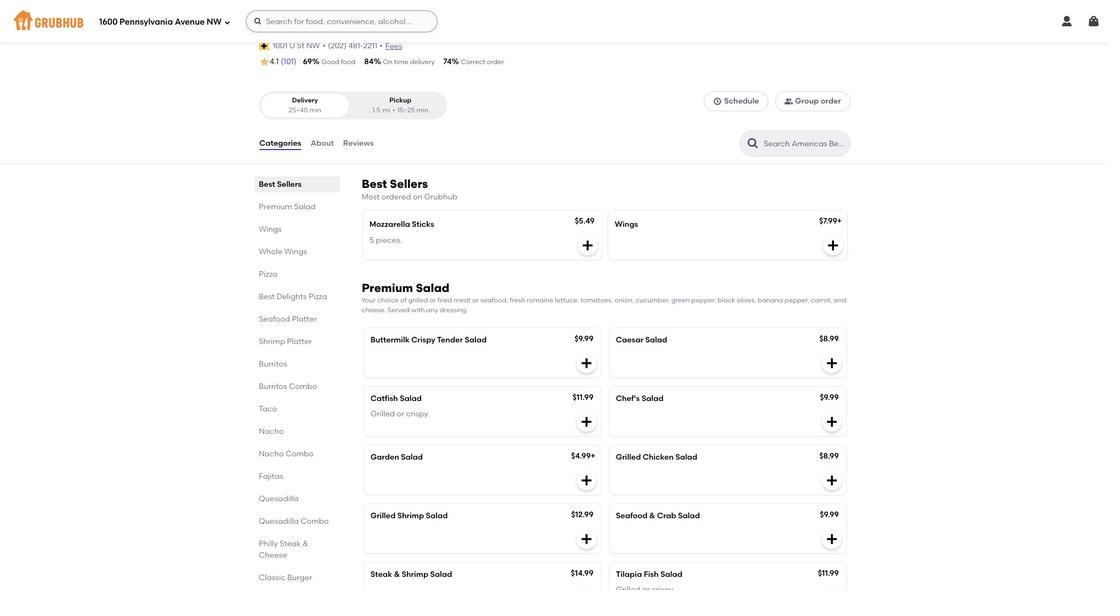 Task type: locate. For each thing, give the bounding box(es) containing it.
time
[[394, 58, 409, 66]]

or up any
[[430, 297, 436, 304]]

shrimp inside tab
[[259, 337, 285, 346]]

wings right the $5.49
[[615, 220, 639, 229]]

grubhub
[[425, 192, 458, 202]]

grilled for grilled chicken salad
[[616, 453, 641, 462]]

order right group
[[821, 97, 842, 106]]

sellers for best sellers
[[277, 180, 302, 189]]

best inside best sellers most ordered on grubhub
[[362, 177, 387, 191]]

choice
[[378, 297, 399, 304]]

2 vertical spatial grilled
[[371, 511, 396, 521]]

min right 15–25
[[417, 106, 429, 114]]

1 nacho from the top
[[259, 427, 284, 436]]

0 horizontal spatial premium
[[259, 202, 292, 212]]

1 horizontal spatial premium
[[362, 281, 413, 295]]

nw right st
[[307, 41, 320, 50]]

pepper, left carrot,
[[785, 297, 810, 304]]

quesadilla up philly at the bottom of the page
[[259, 517, 299, 526]]

categories
[[260, 139, 302, 148]]

1 horizontal spatial sellers
[[390, 177, 428, 191]]

0 horizontal spatial seafood
[[259, 315, 290, 324]]

combo
[[289, 382, 317, 391], [286, 449, 314, 459], [301, 517, 329, 526]]

of
[[401, 297, 407, 304]]

• inside pickup 1.5 mi • 15–25 min
[[393, 106, 395, 114]]

1 $8.99 from the top
[[820, 334, 839, 344]]

best up most on the top of the page
[[362, 177, 387, 191]]

pizza tab
[[259, 269, 336, 280]]

served
[[388, 306, 410, 314]]

star icon image
[[259, 57, 270, 67]]

combo for quesadilla combo
[[301, 517, 329, 526]]

buttermilk
[[371, 336, 410, 345]]

& inside philly steak & cheese
[[303, 539, 309, 549]]

fees
[[386, 41, 403, 51]]

0 horizontal spatial sellers
[[277, 180, 302, 189]]

on
[[413, 192, 423, 202]]

1 vertical spatial order
[[821, 97, 842, 106]]

1 min from the left
[[310, 106, 322, 114]]

food
[[341, 58, 356, 66]]

nacho down "taco"
[[259, 427, 284, 436]]

1 vertical spatial +
[[591, 452, 596, 461]]

pizza down whole at the top left of the page
[[259, 270, 278, 279]]

$5.49
[[575, 217, 595, 226]]

$8.99 for caesar salad
[[820, 334, 839, 344]]

1001
[[273, 41, 288, 50]]

best inside best delights pizza tab
[[259, 292, 275, 302]]

philly
[[259, 539, 278, 549]]

premium inside premium salad your choice of grilled or fried meat or seafood, fresh romaine lettuce, tomatoes, onion, cucumber, green pepper, black olives, banana pepper, carrot, and cheese. served with any dressing.
[[362, 281, 413, 295]]

combo up fajitas tab
[[286, 449, 314, 459]]

cheese.
[[362, 306, 387, 314]]

$14.99
[[571, 569, 594, 578]]

2 vertical spatial combo
[[301, 517, 329, 526]]

1 vertical spatial nacho
[[259, 449, 284, 459]]

1 horizontal spatial order
[[821, 97, 842, 106]]

0 vertical spatial pizza
[[259, 270, 278, 279]]

• left the "(202)"
[[323, 41, 326, 50]]

0 horizontal spatial order
[[487, 58, 505, 66]]

romaine
[[527, 297, 554, 304]]

order right correct
[[487, 58, 505, 66]]

combo down burritos tab
[[289, 382, 317, 391]]

1 vertical spatial grilled
[[616, 453, 641, 462]]

platter up burritos tab
[[287, 337, 312, 346]]

burritos inside tab
[[259, 382, 287, 391]]

1 horizontal spatial &
[[394, 570, 400, 579]]

best inside best sellers tab
[[259, 180, 275, 189]]

+
[[838, 217, 842, 226], [591, 452, 596, 461]]

classic burger
[[259, 573, 312, 583]]

sellers inside tab
[[277, 180, 302, 189]]

olives,
[[737, 297, 757, 304]]

1 vertical spatial platter
[[287, 337, 312, 346]]

pizza right delights
[[309, 292, 328, 302]]

1 pepper, from the left
[[692, 297, 717, 304]]

2 horizontal spatial &
[[650, 511, 656, 521]]

combo for burritos combo
[[289, 382, 317, 391]]

nacho inside tab
[[259, 427, 284, 436]]

$12.99
[[572, 510, 594, 520]]

nw inside button
[[307, 41, 320, 50]]

1 horizontal spatial min
[[417, 106, 429, 114]]

quesadilla inside tab
[[259, 517, 299, 526]]

4.1
[[270, 57, 279, 66]]

&
[[650, 511, 656, 521], [303, 539, 309, 549], [394, 570, 400, 579]]

dressing.
[[440, 306, 468, 314]]

nacho for nacho
[[259, 427, 284, 436]]

• right mi
[[393, 106, 395, 114]]

min
[[310, 106, 322, 114], [417, 106, 429, 114]]

nw for 1600 pennsylvania avenue nw
[[207, 17, 222, 27]]

0 vertical spatial platter
[[292, 315, 317, 324]]

fajitas
[[259, 472, 283, 481]]

quesadilla inside tab
[[259, 494, 299, 504]]

wings up whole at the top left of the page
[[259, 225, 282, 234]]

1 vertical spatial quesadilla
[[259, 517, 299, 526]]

0 vertical spatial quesadilla
[[259, 494, 299, 504]]

Search for food, convenience, alcohol... search field
[[246, 10, 438, 32]]

0 vertical spatial order
[[487, 58, 505, 66]]

0 horizontal spatial pepper,
[[692, 297, 717, 304]]

burritos tab
[[259, 359, 336, 370]]

1 horizontal spatial seafood
[[616, 511, 648, 521]]

garden salad
[[371, 453, 423, 462]]

premium inside tab
[[259, 202, 292, 212]]

0 vertical spatial $11.99
[[573, 393, 594, 402]]

seafood left crab
[[616, 511, 648, 521]]

seafood
[[259, 315, 290, 324], [616, 511, 648, 521]]

1 vertical spatial premium
[[362, 281, 413, 295]]

seafood for seafood platter
[[259, 315, 290, 324]]

quesadilla down fajitas
[[259, 494, 299, 504]]

nacho combo tab
[[259, 448, 336, 460]]

delivery
[[292, 97, 318, 104]]

on time delivery
[[383, 58, 435, 66]]

1 vertical spatial $11.99
[[819, 569, 839, 578]]

$8.99
[[820, 334, 839, 344], [820, 452, 839, 461]]

1 vertical spatial seafood
[[616, 511, 648, 521]]

2 nacho from the top
[[259, 449, 284, 459]]

nw inside main navigation navigation
[[207, 17, 222, 27]]

whole wings
[[259, 247, 307, 257]]

group
[[796, 97, 819, 106]]

$11.99
[[573, 393, 594, 402], [819, 569, 839, 578]]

salad inside tab
[[294, 202, 316, 212]]

2 vertical spatial $9.99
[[820, 510, 839, 520]]

burritos inside tab
[[259, 360, 287, 369]]

platter
[[292, 315, 317, 324], [287, 337, 312, 346]]

nacho combo
[[259, 449, 314, 459]]

nacho up fajitas
[[259, 449, 284, 459]]

$9.99 for crab
[[820, 510, 839, 520]]

2 vertical spatial shrimp
[[402, 570, 429, 579]]

correct
[[461, 58, 486, 66]]

svg image
[[254, 17, 262, 26], [827, 239, 840, 252], [580, 357, 593, 370], [580, 416, 593, 429], [826, 416, 839, 429], [580, 474, 593, 487], [826, 474, 839, 487]]

0 vertical spatial &
[[650, 511, 656, 521]]

quesadilla for quesadilla
[[259, 494, 299, 504]]

$11.99 for tilapia fish salad
[[819, 569, 839, 578]]

0 vertical spatial nacho
[[259, 427, 284, 436]]

seafood inside tab
[[259, 315, 290, 324]]

1 quesadilla from the top
[[259, 494, 299, 504]]

0 vertical spatial steak
[[280, 539, 301, 549]]

quesadilla
[[259, 494, 299, 504], [259, 517, 299, 526]]

tender
[[437, 336, 463, 345]]

fish
[[644, 570, 659, 579]]

0 horizontal spatial +
[[591, 452, 596, 461]]

2 horizontal spatial •
[[393, 106, 395, 114]]

$4.99 +
[[572, 452, 596, 461]]

nw right avenue on the top of page
[[207, 17, 222, 27]]

premium down best sellers
[[259, 202, 292, 212]]

burritos down shrimp platter
[[259, 360, 287, 369]]

sellers up premium salad
[[277, 180, 302, 189]]

or right the meat
[[473, 297, 479, 304]]

wings tab
[[259, 224, 336, 235]]

cucumber,
[[636, 297, 670, 304]]

0 horizontal spatial pizza
[[259, 270, 278, 279]]

0 horizontal spatial nw
[[207, 17, 222, 27]]

or
[[430, 297, 436, 304], [473, 297, 479, 304], [397, 410, 405, 419]]

crispy
[[412, 336, 436, 345]]

mozzarella sticks
[[370, 220, 435, 229]]

order inside button
[[821, 97, 842, 106]]

chicken
[[643, 453, 674, 462]]

1 vertical spatial combo
[[286, 449, 314, 459]]

0 vertical spatial seafood
[[259, 315, 290, 324]]

2 quesadilla from the top
[[259, 517, 299, 526]]

combo for nacho combo
[[286, 449, 314, 459]]

0 horizontal spatial $11.99
[[573, 393, 594, 402]]

quesadilla combo
[[259, 517, 329, 526]]

0 horizontal spatial or
[[397, 410, 405, 419]]

svg image inside main navigation navigation
[[254, 17, 262, 26]]

1 horizontal spatial steak
[[371, 570, 392, 579]]

2 vertical spatial &
[[394, 570, 400, 579]]

0 vertical spatial $9.99
[[575, 334, 594, 344]]

0 vertical spatial $8.99
[[820, 334, 839, 344]]

salad
[[294, 202, 316, 212], [416, 281, 450, 295], [465, 336, 487, 345], [646, 336, 668, 345], [400, 394, 422, 403], [642, 394, 664, 403], [401, 453, 423, 462], [676, 453, 698, 462], [426, 511, 448, 521], [679, 511, 701, 521], [431, 570, 453, 579], [661, 570, 683, 579]]

or down catfish salad
[[397, 410, 405, 419]]

schedule button
[[704, 92, 769, 111]]

0 horizontal spatial &
[[303, 539, 309, 549]]

sellers inside best sellers most ordered on grubhub
[[390, 177, 428, 191]]

0 vertical spatial grilled
[[371, 410, 395, 419]]

caesar
[[616, 336, 644, 345]]

1 horizontal spatial pepper,
[[785, 297, 810, 304]]

1 horizontal spatial +
[[838, 217, 842, 226]]

sellers
[[390, 177, 428, 191], [277, 180, 302, 189]]

grilled
[[371, 410, 395, 419], [616, 453, 641, 462], [371, 511, 396, 521]]

classic
[[259, 573, 286, 583]]

steak inside philly steak & cheese
[[280, 539, 301, 549]]

svg image
[[1061, 15, 1074, 28], [1088, 15, 1101, 28], [224, 19, 231, 25], [714, 97, 723, 106], [581, 239, 594, 252], [826, 357, 839, 370], [580, 533, 593, 546], [826, 533, 839, 546]]

wings up pizza tab
[[284, 247, 307, 257]]

1 vertical spatial nw
[[307, 41, 320, 50]]

pepper,
[[692, 297, 717, 304], [785, 297, 810, 304]]

1 vertical spatial $8.99
[[820, 452, 839, 461]]

0 vertical spatial +
[[838, 217, 842, 226]]

seafood up shrimp platter
[[259, 315, 290, 324]]

0 vertical spatial nw
[[207, 17, 222, 27]]

ordered
[[382, 192, 411, 202]]

+ for $7.99
[[838, 217, 842, 226]]

any
[[427, 306, 438, 314]]

on
[[383, 58, 393, 66]]

best up premium salad
[[259, 180, 275, 189]]

1 horizontal spatial nw
[[307, 41, 320, 50]]

burritos up "taco"
[[259, 382, 287, 391]]

nacho inside tab
[[259, 449, 284, 459]]

chef's salad
[[616, 394, 664, 403]]

best left delights
[[259, 292, 275, 302]]

• right 2211
[[380, 41, 383, 50]]

combo down quesadilla tab
[[301, 517, 329, 526]]

seafood & crab salad
[[616, 511, 701, 521]]

shrimp
[[259, 337, 285, 346], [398, 511, 424, 521], [402, 570, 429, 579]]

grilled chicken salad
[[616, 453, 698, 462]]

1 vertical spatial pizza
[[309, 292, 328, 302]]

nw for 1001 u st nw
[[307, 41, 320, 50]]

sellers up on
[[390, 177, 428, 191]]

lettuce,
[[555, 297, 579, 304]]

0 vertical spatial shrimp
[[259, 337, 285, 346]]

premium for premium salad your choice of grilled or fried meat or seafood, fresh romaine lettuce, tomatoes, onion, cucumber, green pepper, black olives, banana pepper, carrot, and cheese. served with any dressing.
[[362, 281, 413, 295]]

min inside pickup 1.5 mi • 15–25 min
[[417, 106, 429, 114]]

1 vertical spatial burritos
[[259, 382, 287, 391]]

1 horizontal spatial $11.99
[[819, 569, 839, 578]]

0 horizontal spatial min
[[310, 106, 322, 114]]

1 burritos from the top
[[259, 360, 287, 369]]

svg image for wings
[[827, 239, 840, 252]]

1 vertical spatial steak
[[371, 570, 392, 579]]

svg image for buttermilk crispy tender salad
[[580, 357, 593, 370]]

caesar salad
[[616, 336, 668, 345]]

philly steak & cheese tab
[[259, 538, 336, 561]]

2 min from the left
[[417, 106, 429, 114]]

min down delivery
[[310, 106, 322, 114]]

platter up shrimp platter tab
[[292, 315, 317, 324]]

seafood,
[[481, 297, 508, 304]]

philly steak & cheese
[[259, 539, 309, 560]]

2 $8.99 from the top
[[820, 452, 839, 461]]

pepper, left black on the right of page
[[692, 297, 717, 304]]

5 pieces.
[[370, 235, 402, 245]]

15–25
[[398, 106, 415, 114]]

premium up choice
[[362, 281, 413, 295]]

0 vertical spatial premium
[[259, 202, 292, 212]]

mi
[[383, 106, 391, 114]]

2 burritos from the top
[[259, 382, 287, 391]]

1.5
[[373, 106, 381, 114]]

subscription pass image
[[259, 42, 270, 50]]

0 vertical spatial combo
[[289, 382, 317, 391]]

1 vertical spatial &
[[303, 539, 309, 549]]

premium for premium salad
[[259, 202, 292, 212]]

0 horizontal spatial steak
[[280, 539, 301, 549]]

•
[[323, 41, 326, 50], [380, 41, 383, 50], [393, 106, 395, 114]]

0 vertical spatial burritos
[[259, 360, 287, 369]]

& for seafood
[[650, 511, 656, 521]]

correct order
[[461, 58, 505, 66]]

option group
[[259, 92, 447, 120]]

burritos for burritos combo
[[259, 382, 287, 391]]



Task type: vqa. For each thing, say whether or not it's contained in the screenshot.
Best corresponding to Best Sellers
yes



Task type: describe. For each thing, give the bounding box(es) containing it.
2 pepper, from the left
[[785, 297, 810, 304]]

shrimp platter
[[259, 337, 312, 346]]

best up 481-
[[336, 14, 369, 33]]

(202) 481-2211 button
[[328, 40, 378, 52]]

fried
[[438, 297, 452, 304]]

pieces.
[[376, 235, 402, 245]]

grilled for grilled or crispy.
[[371, 410, 395, 419]]

delights
[[277, 292, 307, 302]]

fajitas tab
[[259, 471, 336, 482]]

+ for $4.99
[[591, 452, 596, 461]]

schedule
[[725, 97, 760, 106]]

order for group order
[[821, 97, 842, 106]]

black
[[718, 297, 736, 304]]

group order
[[796, 97, 842, 106]]

carrot,
[[811, 297, 833, 304]]

1 vertical spatial $9.99
[[820, 393, 839, 402]]

seafood platter tab
[[259, 314, 336, 325]]

$8.99 for grilled chicken salad
[[820, 452, 839, 461]]

st
[[297, 41, 305, 50]]

1 vertical spatial shrimp
[[398, 511, 424, 521]]

svg image inside schedule button
[[714, 97, 723, 106]]

svg image for grilled chicken salad
[[826, 474, 839, 487]]

2 horizontal spatial or
[[473, 297, 479, 304]]

0 horizontal spatial •
[[323, 41, 326, 50]]

$7.99 +
[[820, 217, 842, 226]]

$9.99 for tender
[[575, 334, 594, 344]]

74
[[444, 57, 452, 66]]

people icon image
[[785, 97, 794, 106]]

order for correct order
[[487, 58, 505, 66]]

best for best delights pizza
[[259, 292, 275, 302]]

seafood for seafood & crab salad
[[616, 511, 648, 521]]

0 horizontal spatial wings
[[259, 225, 282, 234]]

mozzarella
[[370, 220, 410, 229]]

1600 pennsylvania avenue nw
[[99, 17, 222, 27]]

reviews
[[343, 139, 374, 148]]

reviews button
[[343, 124, 375, 163]]

burger
[[288, 573, 312, 583]]

best delights pizza
[[259, 292, 328, 302]]

with
[[412, 306, 425, 314]]

steak & shrimp salad
[[371, 570, 453, 579]]

pennsylvania
[[120, 17, 173, 27]]

premium salad your choice of grilled or fried meat or seafood, fresh romaine lettuce, tomatoes, onion, cucumber, green pepper, black olives, banana pepper, carrot, and cheese. served with any dressing.
[[362, 281, 847, 314]]

crab
[[658, 511, 677, 521]]

nacho for nacho combo
[[259, 449, 284, 459]]

meat
[[454, 297, 471, 304]]

grilled for grilled shrimp salad
[[371, 511, 396, 521]]

green
[[672, 297, 690, 304]]

crispy.
[[406, 410, 430, 419]]

svg image for garden salad
[[580, 474, 593, 487]]

1 horizontal spatial wings
[[284, 247, 307, 257]]

grilled
[[409, 297, 428, 304]]

69
[[303, 57, 312, 66]]

min inside delivery 25–40 min
[[310, 106, 322, 114]]

garden
[[371, 453, 399, 462]]

cheese
[[259, 551, 287, 560]]

burritos combo tab
[[259, 381, 336, 392]]

Search Americas Best Wingstop search field
[[763, 139, 847, 149]]

best for best sellers
[[259, 180, 275, 189]]

most
[[362, 192, 380, 202]]

seafood platter
[[259, 315, 317, 324]]

tomatoes,
[[581, 297, 614, 304]]

fresh
[[510, 297, 526, 304]]

burritos combo
[[259, 382, 317, 391]]

whole
[[259, 247, 283, 257]]

option group containing delivery 25–40 min
[[259, 92, 447, 120]]

group order button
[[776, 92, 851, 111]]

best delights pizza tab
[[259, 291, 336, 303]]

grilled shrimp salad
[[371, 511, 448, 521]]

& for steak
[[394, 570, 400, 579]]

classic burger tab
[[259, 572, 336, 584]]

svg image for chef's salad
[[826, 416, 839, 429]]

2 horizontal spatial wings
[[615, 220, 639, 229]]

wingstop
[[373, 14, 446, 33]]

sellers for best sellers most ordered on grubhub
[[390, 177, 428, 191]]

shrimp platter tab
[[259, 336, 336, 348]]

main navigation navigation
[[0, 0, 1110, 43]]

$11.99 for catfish salad
[[573, 393, 594, 402]]

pickup 1.5 mi • 15–25 min
[[373, 97, 429, 114]]

nacho tab
[[259, 426, 336, 437]]

good food
[[322, 58, 356, 66]]

and
[[834, 297, 847, 304]]

best for best sellers most ordered on grubhub
[[362, 177, 387, 191]]

tilapia
[[616, 570, 642, 579]]

search icon image
[[747, 137, 760, 150]]

84
[[365, 57, 374, 66]]

quesadilla tab
[[259, 493, 336, 505]]

best sellers tab
[[259, 179, 336, 190]]

americas
[[259, 14, 332, 33]]

about
[[311, 139, 334, 148]]

buttermilk crispy tender salad
[[371, 336, 487, 345]]

(101)
[[281, 57, 297, 66]]

quesadilla combo tab
[[259, 516, 336, 527]]

delivery 25–40 min
[[289, 97, 322, 114]]

platter for seafood platter
[[292, 315, 317, 324]]

catfish
[[371, 394, 398, 403]]

u
[[290, 41, 295, 50]]

25–40
[[289, 106, 308, 114]]

pickup
[[390, 97, 412, 104]]

avenue
[[175, 17, 205, 27]]

whole wings tab
[[259, 246, 336, 258]]

1 horizontal spatial pizza
[[309, 292, 328, 302]]

quesadilla for quesadilla combo
[[259, 517, 299, 526]]

salad inside premium salad your choice of grilled or fried meat or seafood, fresh romaine lettuce, tomatoes, onion, cucumber, green pepper, black olives, banana pepper, carrot, and cheese. served with any dressing.
[[416, 281, 450, 295]]

1 horizontal spatial •
[[380, 41, 383, 50]]

categories button
[[259, 124, 302, 163]]

481-
[[349, 41, 364, 50]]

(202)
[[328, 41, 347, 50]]

1 horizontal spatial or
[[430, 297, 436, 304]]

banana
[[758, 297, 784, 304]]

your
[[362, 297, 376, 304]]

taco
[[259, 405, 277, 414]]

premium salad tab
[[259, 201, 336, 213]]

tilapia fish salad
[[616, 570, 683, 579]]

premium salad
[[259, 202, 316, 212]]

burritos for burritos
[[259, 360, 287, 369]]

platter for shrimp platter
[[287, 337, 312, 346]]

5
[[370, 235, 374, 245]]

1001 u st nw
[[273, 41, 320, 50]]

chef's
[[616, 394, 640, 403]]

fees button
[[385, 40, 403, 53]]

taco tab
[[259, 403, 336, 415]]



